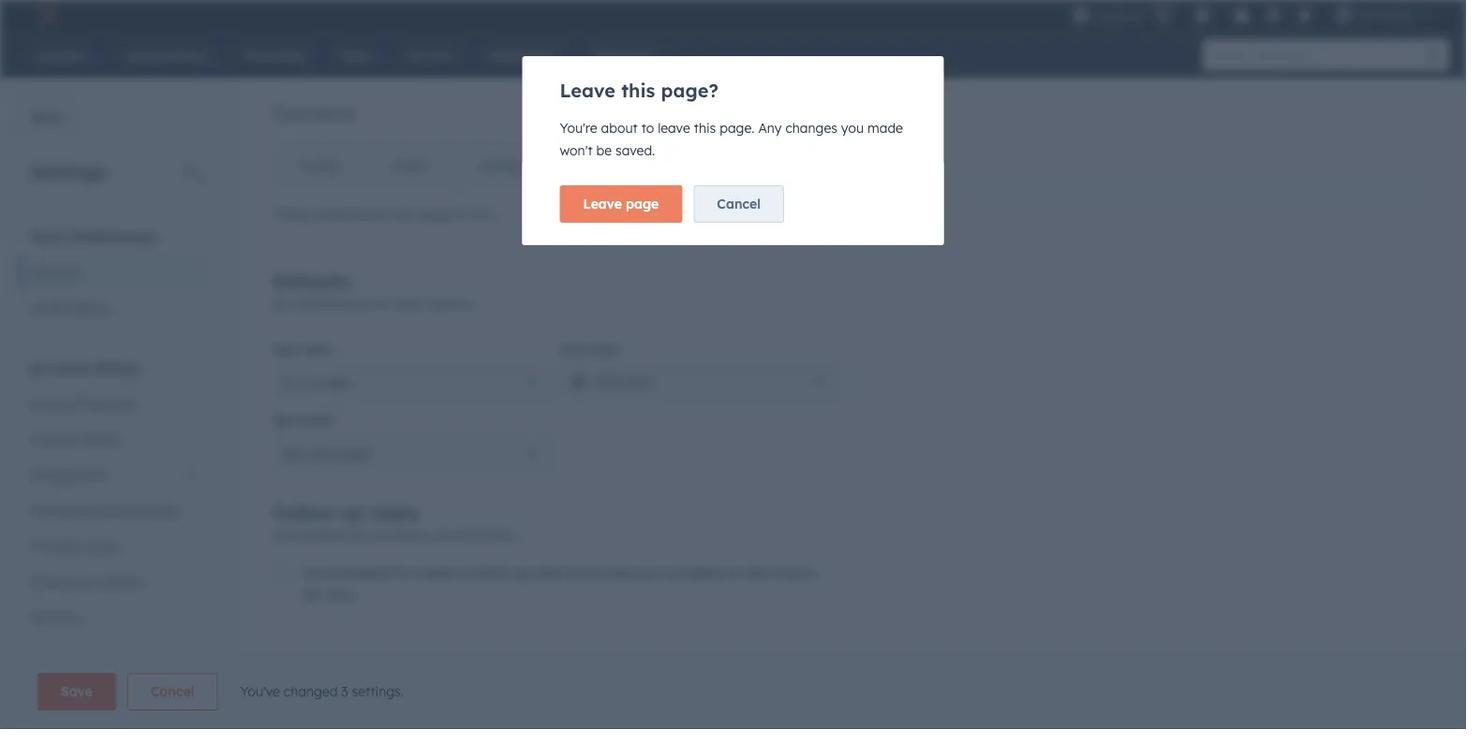 Task type: vqa. For each thing, say whether or not it's contained in the screenshot.
Account Setup
yes



Task type: locate. For each thing, give the bounding box(es) containing it.
account
[[30, 358, 91, 377], [30, 396, 80, 412]]

0 vertical spatial you
[[841, 120, 864, 136]]

1 vertical spatial preferences
[[296, 296, 369, 312]]

account up account defaults
[[30, 358, 91, 377]]

leave page button
[[560, 185, 682, 223]]

cancel left the you've
[[151, 684, 194, 700]]

follow-
[[273, 501, 341, 525]]

cancel button left the you've
[[127, 674, 218, 711]]

1 horizontal spatial this
[[694, 120, 716, 136]]

set down "follow-"
[[273, 527, 293, 544]]

1 vertical spatial to
[[455, 206, 468, 222]]

2 horizontal spatial to
[[641, 120, 654, 136]]

cancel button for leave page
[[694, 185, 784, 223]]

task left from
[[742, 565, 769, 581]]

preferences
[[312, 206, 384, 222], [296, 296, 369, 312], [296, 527, 369, 544]]

defaults inside defaults set preferences for task creation.
[[273, 270, 351, 293]]

hubspot image
[[34, 4, 56, 26]]

leave page
[[583, 196, 659, 212]]

defaults set preferences for task creation.
[[273, 270, 477, 312]]

you.
[[472, 206, 497, 222]]

you've
[[240, 684, 280, 700]]

your preferences element
[[19, 226, 210, 326]]

0 vertical spatial to
[[641, 120, 654, 136]]

0 horizontal spatial defaults
[[84, 396, 136, 412]]

up
[[341, 501, 365, 525], [435, 527, 451, 544], [514, 565, 530, 581]]

preferences down "follow-"
[[296, 527, 369, 544]]

1 vertical spatial set
[[273, 527, 293, 544]]

0 vertical spatial up
[[341, 501, 365, 525]]

account defaults link
[[19, 386, 210, 422]]

& right privacy
[[79, 574, 88, 590]]

be
[[596, 142, 612, 159]]

1 horizontal spatial cancel
[[717, 196, 761, 212]]

0 vertical spatial for
[[372, 296, 390, 312]]

1 horizontal spatial defaults
[[273, 270, 351, 293]]

2 set from the top
[[273, 527, 293, 544]]

reminder
[[308, 445, 371, 464]]

0 horizontal spatial this
[[621, 79, 655, 102]]

reminder
[[273, 412, 335, 429]]

hubspot link
[[22, 4, 70, 26]]

1 vertical spatial you
[[638, 565, 662, 581]]

for
[[372, 296, 390, 312], [372, 527, 390, 544]]

task left creation.
[[394, 296, 420, 312]]

2 vertical spatial preferences
[[296, 527, 369, 544]]

for down 'tasks'
[[372, 527, 390, 544]]

this right leave
[[694, 120, 716, 136]]

2 horizontal spatial up
[[514, 565, 530, 581]]

to
[[641, 120, 654, 136], [455, 206, 468, 222], [397, 565, 410, 581]]

0 vertical spatial account
[[30, 358, 91, 377]]

you left "made"
[[841, 120, 864, 136]]

view
[[325, 587, 355, 604]]

save button
[[37, 674, 116, 711]]

1 account from the top
[[30, 358, 91, 377]]

to inside get prompted to create a follow up task every time you complete a task from a list view
[[397, 565, 410, 581]]

leave up you're
[[560, 79, 616, 102]]

defaults inside account setup element
[[84, 396, 136, 412]]

1 vertical spatial this
[[694, 120, 716, 136]]

0 vertical spatial leave
[[560, 79, 616, 102]]

leave inside 'button'
[[583, 196, 622, 212]]

data
[[30, 667, 67, 686]]

1 horizontal spatial cancel button
[[694, 185, 784, 223]]

1 set from the top
[[273, 296, 293, 312]]

integrations button
[[19, 458, 210, 493]]

time inside get prompted to create a follow up task every time you complete a task from a list view
[[605, 565, 634, 581]]

for inside follow-up tasks set preferences for follow-up reminders.
[[372, 527, 390, 544]]

& for privacy
[[79, 574, 88, 590]]

1 horizontal spatial a
[[729, 565, 738, 581]]

2 due from the left
[[561, 341, 587, 357]]

1 vertical spatial leave
[[583, 196, 622, 212]]

task left every
[[534, 565, 562, 581]]

cancel button for save
[[127, 674, 218, 711]]

navigation
[[273, 142, 851, 189]]

security
[[30, 609, 80, 626]]

0 vertical spatial preferences
[[312, 206, 384, 222]]

follow
[[471, 565, 510, 581]]

1 vertical spatial cancel button
[[127, 674, 218, 711]]

notifications link
[[19, 291, 210, 326]]

you inside get prompted to create a follow up task every time you complete a task from a list view
[[638, 565, 662, 581]]

leave down calendar link
[[583, 196, 622, 212]]

0 vertical spatial defaults
[[273, 270, 351, 293]]

0 vertical spatial time
[[591, 341, 620, 357]]

tracking code link
[[19, 529, 210, 564]]

back link
[[0, 99, 76, 136]]

calling
[[480, 157, 522, 174]]

leave for leave this page?
[[560, 79, 616, 102]]

marketplace downloads
[[30, 503, 179, 519]]

1 due from the left
[[273, 341, 298, 357]]

properties
[[30, 705, 93, 721]]

0 horizontal spatial you
[[638, 565, 662, 581]]

0 horizontal spatial cancel button
[[127, 674, 218, 711]]

any
[[758, 120, 782, 136]]

complete
[[666, 565, 726, 581]]

0 horizontal spatial task
[[394, 296, 420, 312]]

this
[[621, 79, 655, 102], [694, 120, 716, 136]]

set up due date
[[273, 296, 293, 312]]

a left follow
[[459, 565, 467, 581]]

2 horizontal spatial a
[[808, 565, 816, 581]]

general up profile
[[273, 99, 355, 127]]

general down your on the top of the page
[[30, 265, 78, 281]]

1
[[302, 374, 309, 393]]

marketplace
[[30, 503, 107, 519]]

7:00
[[594, 374, 624, 393]]

0 horizontal spatial due
[[273, 341, 298, 357]]

1 vertical spatial up
[[435, 527, 451, 544]]

to inside the you're about to leave this page. any changes you made won't be saved.
[[641, 120, 654, 136]]

1 horizontal spatial &
[[79, 574, 88, 590]]

up up create
[[435, 527, 451, 544]]

to up saved.
[[641, 120, 654, 136]]

0 horizontal spatial &
[[68, 431, 78, 448]]

won't
[[560, 142, 593, 159]]

calling link
[[453, 143, 548, 188]]

calling icon image
[[1155, 7, 1172, 24]]

cancel down the you're about to leave this page. any changes you made won't be saved. at the top of the page
[[717, 196, 761, 212]]

0 vertical spatial cancel
[[717, 196, 761, 212]]

up left 'tasks'
[[341, 501, 365, 525]]

you're about to leave this page. any changes you made won't be saved.
[[560, 120, 903, 159]]

1 vertical spatial cancel
[[151, 684, 194, 700]]

setup
[[95, 358, 138, 377]]

& right users
[[68, 431, 78, 448]]

made
[[1381, 7, 1414, 22]]

1 horizontal spatial to
[[455, 206, 468, 222]]

save
[[61, 684, 93, 700]]

properties link
[[19, 696, 210, 730]]

a
[[459, 565, 467, 581], [729, 565, 738, 581], [808, 565, 816, 581]]

2 vertical spatial to
[[397, 565, 410, 581]]

0 horizontal spatial a
[[459, 565, 467, 581]]

1 vertical spatial defaults
[[84, 396, 136, 412]]

in
[[283, 374, 298, 393]]

cancel button down the you're about to leave this page. any changes you made won't be saved. at the top of the page
[[694, 185, 784, 223]]

page?
[[661, 79, 719, 102]]

leave
[[658, 120, 690, 136]]

2 for from the top
[[372, 527, 390, 544]]

email
[[392, 157, 426, 174]]

0 horizontal spatial cancel
[[151, 684, 194, 700]]

this inside the you're about to leave this page. any changes you made won't be saved.
[[694, 120, 716, 136]]

you
[[841, 120, 864, 136], [638, 565, 662, 581]]

marketplace downloads link
[[19, 493, 210, 529]]

menu containing self made
[[1071, 0, 1444, 30]]

changes
[[785, 120, 837, 136]]

defaults up date
[[273, 270, 351, 293]]

this up 'about'
[[621, 79, 655, 102]]

time right every
[[605, 565, 634, 581]]

1 vertical spatial account
[[30, 396, 80, 412]]

time up 7:00
[[591, 341, 620, 357]]

in 1 week button
[[273, 364, 554, 402]]

1 vertical spatial time
[[605, 565, 634, 581]]

1 horizontal spatial you
[[841, 120, 864, 136]]

account setup element
[[19, 357, 210, 636]]

help button
[[1226, 0, 1258, 30]]

a right complete
[[729, 565, 738, 581]]

0 vertical spatial cancel button
[[694, 185, 784, 223]]

0 horizontal spatial to
[[397, 565, 410, 581]]

preferences up date
[[296, 296, 369, 312]]

date
[[302, 341, 332, 357]]

these preferences only apply to you.
[[273, 206, 497, 222]]

prompted
[[329, 565, 393, 581]]

set inside follow-up tasks set preferences for follow-up reminders.
[[273, 527, 293, 544]]

menu
[[1071, 0, 1444, 30]]

0 vertical spatial general
[[273, 99, 355, 127]]

task inside defaults set preferences for task creation.
[[394, 296, 420, 312]]

1 horizontal spatial up
[[435, 527, 451, 544]]

for inside defaults set preferences for task creation.
[[372, 296, 390, 312]]

every
[[565, 565, 601, 581]]

due
[[273, 341, 298, 357], [561, 341, 587, 357]]

1 vertical spatial for
[[372, 527, 390, 544]]

0 vertical spatial set
[[273, 296, 293, 312]]

0 vertical spatial this
[[621, 79, 655, 102]]

Search HubSpot search field
[[1203, 39, 1432, 71]]

preferences left 'only'
[[312, 206, 384, 222]]

2 account from the top
[[30, 396, 80, 412]]

to left create
[[397, 565, 410, 581]]

create
[[414, 565, 455, 581]]

defaults up users & teams link
[[84, 396, 136, 412]]

for left creation.
[[372, 296, 390, 312]]

calendar
[[575, 157, 631, 174]]

tracking
[[30, 538, 82, 555]]

to left you.
[[455, 206, 468, 222]]

1 vertical spatial general
[[30, 265, 78, 281]]

1 horizontal spatial due
[[561, 341, 587, 357]]

defaults
[[273, 270, 351, 293], [84, 396, 136, 412]]

a right from
[[808, 565, 816, 581]]

0 vertical spatial &
[[68, 431, 78, 448]]

1 for from the top
[[372, 296, 390, 312]]

up right follow
[[514, 565, 530, 581]]

general
[[273, 99, 355, 127], [30, 265, 78, 281]]

list
[[303, 587, 321, 604]]

2 vertical spatial up
[[514, 565, 530, 581]]

1 vertical spatial &
[[79, 574, 88, 590]]

set
[[273, 296, 293, 312], [273, 527, 293, 544]]

you left complete
[[638, 565, 662, 581]]

leave
[[560, 79, 616, 102], [583, 196, 622, 212]]

0 horizontal spatial general
[[30, 265, 78, 281]]

account up users
[[30, 396, 80, 412]]



Task type: describe. For each thing, give the bounding box(es) containing it.
settings.
[[352, 684, 404, 700]]

reminders.
[[455, 527, 519, 544]]

teams
[[81, 431, 121, 448]]

preferences
[[69, 227, 157, 246]]

leave this page?
[[560, 79, 719, 102]]

to for leave
[[641, 120, 654, 136]]

calling icon button
[[1147, 3, 1179, 27]]

cancel for leave page
[[717, 196, 761, 212]]

2 a from the left
[[729, 565, 738, 581]]

3
[[341, 684, 348, 700]]

profile
[[300, 157, 339, 174]]

apply
[[417, 206, 452, 222]]

settings
[[30, 160, 106, 183]]

1 horizontal spatial general
[[273, 99, 355, 127]]

consent
[[92, 574, 143, 590]]

general inside your preferences element
[[30, 265, 78, 281]]

account for account defaults
[[30, 396, 80, 412]]

ruby anderson image
[[1336, 7, 1352, 23]]

no reminder
[[283, 445, 371, 464]]

1 a from the left
[[459, 565, 467, 581]]

7:00 am
[[594, 374, 651, 393]]

notifications image
[[1296, 8, 1313, 25]]

general link
[[19, 255, 210, 291]]

help image
[[1234, 8, 1250, 25]]

profile link
[[274, 143, 365, 188]]

follow-up tasks set preferences for follow-up reminders.
[[273, 501, 519, 544]]

up inside get prompted to create a follow up task every time you complete a task from a list view
[[514, 565, 530, 581]]

follow-
[[394, 527, 435, 544]]

users & teams link
[[19, 422, 210, 458]]

page.
[[720, 120, 755, 136]]

am
[[628, 374, 651, 393]]

your preferences
[[30, 227, 157, 246]]

email link
[[365, 143, 453, 188]]

upgrade image
[[1072, 8, 1089, 25]]

you inside the you're about to leave this page. any changes you made won't be saved.
[[841, 120, 864, 136]]

set inside defaults set preferences for task creation.
[[273, 296, 293, 312]]

your
[[30, 227, 64, 246]]

no reminder button
[[273, 436, 554, 473]]

tasks
[[371, 501, 420, 525]]

due date
[[273, 341, 332, 357]]

upgrade
[[1093, 8, 1144, 24]]

leave for leave page
[[583, 196, 622, 212]]

self made
[[1356, 7, 1414, 22]]

privacy & consent
[[30, 574, 143, 590]]

search button
[[1417, 39, 1449, 71]]

due for due time
[[561, 341, 587, 357]]

made
[[867, 120, 903, 136]]

these
[[273, 206, 308, 222]]

downloads
[[110, 503, 179, 519]]

only
[[388, 206, 413, 222]]

1 horizontal spatial task
[[534, 565, 562, 581]]

self made button
[[1324, 0, 1442, 30]]

marketplaces button
[[1183, 0, 1222, 30]]

settings image
[[1265, 8, 1282, 25]]

7:00 am button
[[561, 364, 842, 402]]

navigation containing profile
[[273, 142, 851, 189]]

account setup
[[30, 358, 138, 377]]

from
[[773, 565, 804, 581]]

due for due date
[[273, 341, 298, 357]]

data management
[[30, 667, 170, 686]]

management
[[71, 667, 170, 686]]

get
[[303, 565, 325, 581]]

get prompted to create a follow up task every time you complete a task from a list view
[[303, 565, 816, 604]]

marketplaces image
[[1194, 8, 1211, 25]]

privacy & consent link
[[19, 564, 210, 600]]

search image
[[1427, 49, 1440, 62]]

self
[[1356, 7, 1378, 22]]

3 a from the left
[[808, 565, 816, 581]]

preferences inside defaults set preferences for task creation.
[[296, 296, 369, 312]]

page
[[626, 196, 659, 212]]

& for users
[[68, 431, 78, 448]]

saved.
[[615, 142, 655, 159]]

you're
[[560, 120, 597, 136]]

integrations
[[30, 467, 107, 483]]

notifications
[[30, 300, 110, 317]]

no
[[283, 445, 304, 464]]

due time
[[561, 341, 620, 357]]

tracking code
[[30, 538, 118, 555]]

to for create
[[397, 565, 410, 581]]

0 horizontal spatial up
[[341, 501, 365, 525]]

back
[[31, 109, 64, 125]]

changed
[[284, 684, 338, 700]]

2 horizontal spatial task
[[742, 565, 769, 581]]

you've changed 3 settings.
[[240, 684, 404, 700]]

cancel for save
[[151, 684, 194, 700]]

calendar link
[[548, 143, 658, 188]]

users
[[30, 431, 65, 448]]

preferences inside follow-up tasks set preferences for follow-up reminders.
[[296, 527, 369, 544]]

privacy
[[30, 574, 75, 590]]

creation.
[[424, 296, 477, 312]]

in 1 week
[[283, 374, 350, 393]]

notifications button
[[1289, 0, 1321, 30]]

users & teams
[[30, 431, 121, 448]]

account defaults
[[30, 396, 136, 412]]

account for account setup
[[30, 358, 91, 377]]

data management element
[[19, 667, 210, 730]]

settings link
[[1262, 5, 1285, 25]]



